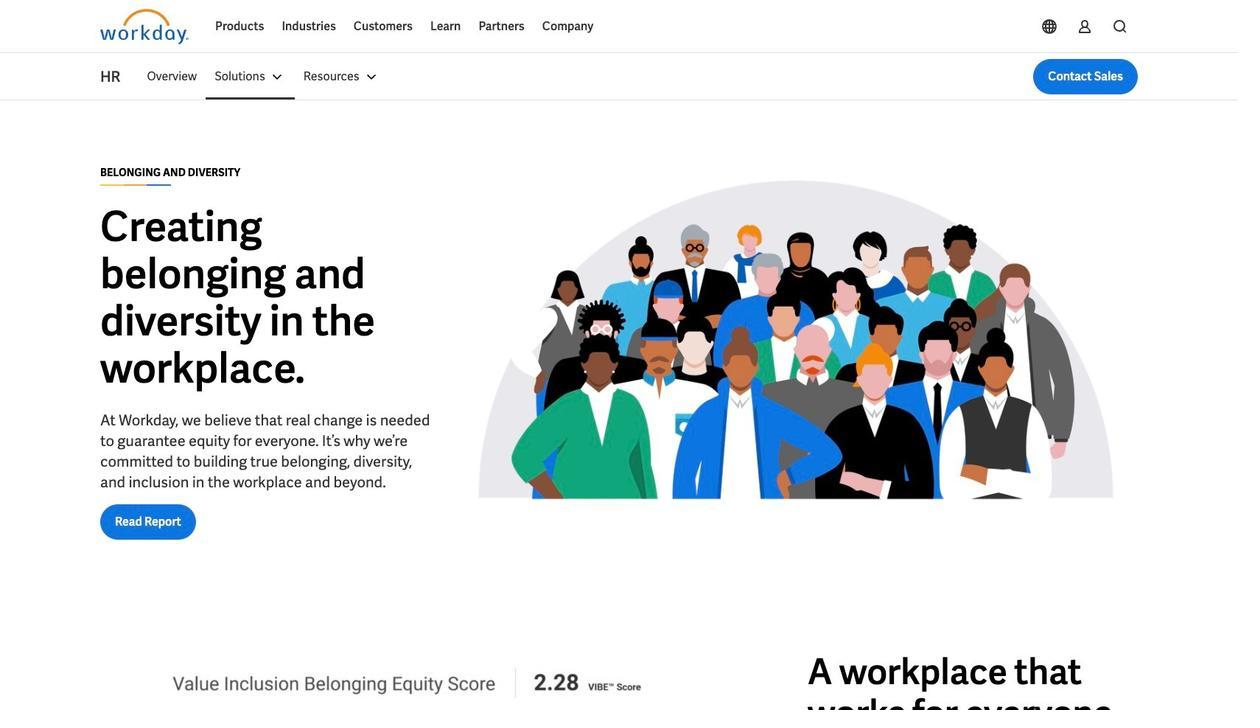 Task type: vqa. For each thing, say whether or not it's contained in the screenshot.
Go to the homepage image
yes



Task type: describe. For each thing, give the bounding box(es) containing it.
go to the homepage image
[[100, 9, 189, 44]]

diversity vibe index image
[[100, 651, 696, 710]]



Task type: locate. For each thing, give the bounding box(es) containing it.
belonging, diversity and inclusion solutions image
[[454, 124, 1138, 580]]

list
[[138, 59, 1138, 94]]

menu
[[138, 59, 389, 94]]



